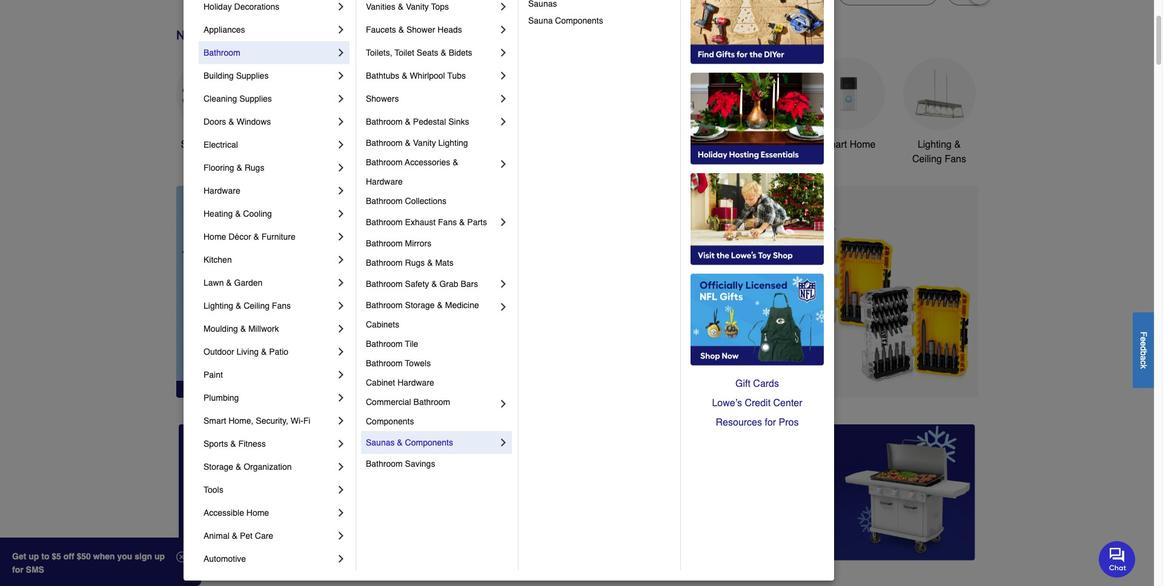 Task type: locate. For each thing, give the bounding box(es) containing it.
chevron right image
[[335, 1, 347, 13], [498, 1, 510, 13], [335, 24, 347, 36], [498, 47, 510, 59], [335, 70, 347, 82], [498, 93, 510, 105], [335, 185, 347, 197], [498, 216, 510, 228], [335, 277, 347, 289], [335, 323, 347, 335], [335, 346, 347, 358], [335, 392, 347, 404], [498, 398, 510, 410], [335, 415, 347, 427], [335, 461, 347, 473], [335, 507, 347, 519], [335, 530, 347, 542], [335, 553, 347, 565]]

f e e d b a c k button
[[1133, 313, 1155, 388]]

bathroom accessories & hardware
[[366, 158, 461, 187]]

for inside "get up to $5 off $50 when you sign up for sms"
[[12, 565, 23, 575]]

chevron right image for doors & windows
[[335, 116, 347, 128]]

tools up accessible
[[204, 485, 223, 495]]

2 horizontal spatial home
[[850, 139, 876, 150]]

0 vertical spatial outdoor
[[632, 139, 667, 150]]

2 horizontal spatial fans
[[945, 154, 967, 165]]

components down commercial
[[366, 417, 414, 427]]

0 vertical spatial fans
[[945, 154, 967, 165]]

0 horizontal spatial storage
[[204, 462, 233, 472]]

1 vertical spatial for
[[12, 565, 23, 575]]

chevron right image for commercial bathroom components
[[498, 398, 510, 410]]

accessible home
[[204, 509, 269, 518]]

patio
[[269, 347, 289, 357]]

1 vertical spatial tools link
[[204, 479, 335, 502]]

0 vertical spatial vanity
[[406, 2, 429, 12]]

1 vertical spatial smart
[[204, 416, 226, 426]]

chevron right image for bathtubs & whirlpool tubs
[[498, 70, 510, 82]]

bathroom accessories & hardware link
[[366, 153, 498, 192]]

0 horizontal spatial for
[[12, 565, 23, 575]]

supplies
[[236, 71, 269, 81], [239, 94, 272, 104]]

sign
[[135, 552, 152, 562]]

chevron right image for lawn & garden
[[335, 277, 347, 289]]

sports & fitness link
[[204, 433, 335, 456]]

0 horizontal spatial tools
[[204, 485, 223, 495]]

0 vertical spatial ceiling
[[913, 154, 942, 165]]

bathroom inside bathroom accessories & hardware
[[366, 158, 403, 167]]

for down get at the bottom of the page
[[12, 565, 23, 575]]

f
[[1139, 332, 1149, 337]]

bathroom for bathroom exhaust fans & parts
[[366, 218, 403, 227]]

outdoor tools & equipment link
[[631, 58, 703, 167]]

0 horizontal spatial fans
[[272, 301, 291, 311]]

2 vertical spatial home
[[247, 509, 269, 518]]

0 vertical spatial for
[[765, 418, 776, 429]]

scroll to item #2 image
[[652, 376, 681, 381]]

0 vertical spatial rugs
[[245, 163, 264, 173]]

scroll to item #3 element
[[681, 375, 713, 382]]

chevron right image for bathroom safety & grab bars
[[498, 278, 510, 290]]

chevron right image for toilets, toilet seats & bidets
[[498, 47, 510, 59]]

up left to
[[29, 552, 39, 562]]

1 horizontal spatial home
[[247, 509, 269, 518]]

smart for smart home, security, wi-fi
[[204, 416, 226, 426]]

components right sauna in the left of the page
[[555, 16, 604, 25]]

pet
[[240, 532, 253, 541]]

bidets
[[449, 48, 473, 58]]

supplies for building supplies
[[236, 71, 269, 81]]

chevron right image for sports & fitness
[[335, 438, 347, 450]]

0 horizontal spatial rugs
[[245, 163, 264, 173]]

tools down bathroom & pedestal sinks
[[383, 139, 406, 150]]

components
[[555, 16, 604, 25], [366, 417, 414, 427], [405, 438, 453, 448]]

bathroom for bathroom & pedestal sinks
[[366, 117, 403, 127]]

bathroom for bathroom accessories & hardware
[[366, 158, 403, 167]]

tools up equipment
[[670, 139, 693, 150]]

0 horizontal spatial bathroom link
[[204, 41, 335, 64]]

0 horizontal spatial lighting & ceiling fans link
[[204, 295, 335, 318]]

tools inside outdoor tools & equipment
[[670, 139, 693, 150]]

bathroom for bathroom safety & grab bars
[[366, 279, 403, 289]]

0 vertical spatial lighting & ceiling fans link
[[903, 58, 976, 167]]

rugs down mirrors
[[405, 258, 425, 268]]

bathroom inside 'link'
[[366, 359, 403, 369]]

bathroom
[[204, 48, 240, 58], [366, 117, 403, 127], [366, 138, 403, 148], [737, 139, 779, 150], [366, 158, 403, 167], [366, 196, 403, 206], [366, 218, 403, 227], [366, 239, 403, 249], [366, 258, 403, 268], [366, 279, 403, 289], [366, 301, 403, 310], [366, 339, 403, 349], [366, 359, 403, 369], [414, 398, 450, 407], [366, 459, 403, 469]]

0 horizontal spatial lighting & ceiling fans
[[204, 301, 291, 311]]

vanity left tops
[[406, 2, 429, 12]]

accessible
[[204, 509, 244, 518]]

get up to 2 free select tools or batteries when you buy 1 with select purchases. image
[[178, 425, 431, 561]]

0 horizontal spatial smart
[[204, 416, 226, 426]]

outdoor inside outdoor tools & equipment
[[632, 139, 667, 150]]

rugs
[[245, 163, 264, 173], [405, 258, 425, 268]]

0 vertical spatial supplies
[[236, 71, 269, 81]]

0 vertical spatial smart
[[822, 139, 847, 150]]

storage
[[405, 301, 435, 310], [204, 462, 233, 472]]

get
[[12, 552, 26, 562]]

up to 50 percent off select tools and accessories. image
[[391, 186, 979, 398]]

1 horizontal spatial ceiling
[[913, 154, 942, 165]]

gift cards
[[736, 379, 779, 390]]

commercial bathroom components
[[366, 398, 453, 427]]

vanity for tops
[[406, 2, 429, 12]]

supplies up windows
[[239, 94, 272, 104]]

bathroom & pedestal sinks link
[[366, 110, 498, 133]]

shop all deals
[[181, 139, 244, 150]]

cabinet hardware link
[[366, 373, 510, 393]]

bathroom inside the commercial bathroom components
[[414, 398, 450, 407]]

hardware down towels
[[398, 378, 434, 388]]

automotive link
[[204, 548, 335, 571]]

1 horizontal spatial outdoor
[[632, 139, 667, 150]]

decorations inside christmas decorations link
[[459, 154, 511, 165]]

supplies up cleaning supplies
[[236, 71, 269, 81]]

bathroom inside 'link'
[[366, 239, 403, 249]]

pedestal
[[413, 117, 446, 127]]

decorations down christmas on the top
[[459, 154, 511, 165]]

chevron right image for electrical
[[335, 139, 347, 151]]

collections
[[405, 196, 447, 206]]

chat invite button image
[[1099, 541, 1136, 578]]

2 vertical spatial fans
[[272, 301, 291, 311]]

lowe's credit center
[[712, 398, 803, 409]]

bathroom for bathroom storage & medicine cabinets
[[366, 301, 403, 310]]

decorations for christmas
[[459, 154, 511, 165]]

ceiling
[[913, 154, 942, 165], [244, 301, 270, 311]]

electrical link
[[204, 133, 335, 156]]

1 vertical spatial components
[[366, 417, 414, 427]]

vanity up accessories
[[413, 138, 436, 148]]

0 vertical spatial lighting & ceiling fans
[[913, 139, 967, 165]]

bathroom & pedestal sinks
[[366, 117, 469, 127]]

kitchen
[[204, 255, 232, 265]]

rugs down 'electrical' link
[[245, 163, 264, 173]]

0 vertical spatial tools link
[[358, 58, 431, 152]]

1 horizontal spatial smart
[[822, 139, 847, 150]]

outdoor living & patio link
[[204, 341, 335, 364]]

0 horizontal spatial outdoor
[[204, 347, 234, 357]]

0 horizontal spatial home
[[204, 232, 226, 242]]

security,
[[256, 416, 288, 426]]

1 horizontal spatial for
[[765, 418, 776, 429]]

holiday decorations
[[204, 2, 280, 12]]

millwork
[[248, 324, 279, 334]]

1 horizontal spatial storage
[[405, 301, 435, 310]]

vanities & vanity tops
[[366, 2, 449, 12]]

hardware down flooring
[[204, 186, 240, 196]]

cabinets
[[366, 320, 400, 330]]

2 horizontal spatial tools
[[670, 139, 693, 150]]

0 vertical spatial storage
[[405, 301, 435, 310]]

chevron right image for storage & organization
[[335, 461, 347, 473]]

up right sign
[[154, 552, 165, 562]]

smart home, security, wi-fi
[[204, 416, 311, 426]]

0 horizontal spatial tools link
[[204, 479, 335, 502]]

0 vertical spatial home
[[850, 139, 876, 150]]

0 vertical spatial decorations
[[234, 2, 280, 12]]

1 vertical spatial fans
[[438, 218, 457, 227]]

home
[[850, 139, 876, 150], [204, 232, 226, 242], [247, 509, 269, 518]]

grab
[[440, 279, 459, 289]]

wi-
[[291, 416, 303, 426]]

1 horizontal spatial decorations
[[459, 154, 511, 165]]

1 vertical spatial ceiling
[[244, 301, 270, 311]]

moulding & millwork
[[204, 324, 279, 334]]

to
[[41, 552, 49, 562]]

up
[[29, 552, 39, 562], [154, 552, 165, 562]]

decorations inside holiday decorations link
[[234, 2, 280, 12]]

e up the b
[[1139, 342, 1149, 346]]

chevron right image for showers
[[498, 93, 510, 105]]

tools link
[[358, 58, 431, 152], [204, 479, 335, 502]]

sauna components
[[529, 16, 604, 25]]

shop these last-minute gifts. $99 or less. quantities are limited and won't last. image
[[176, 186, 372, 398]]

heating
[[204, 209, 233, 219]]

outdoor up equipment
[[632, 139, 667, 150]]

bathroom mirrors
[[366, 239, 432, 249]]

bathroom tile link
[[366, 335, 510, 354]]

electrical
[[204, 140, 238, 150]]

cleaning supplies
[[204, 94, 272, 104]]

chevron right image for bathroom
[[335, 47, 347, 59]]

1 vertical spatial vanity
[[413, 138, 436, 148]]

saunas
[[366, 438, 395, 448]]

cleaning supplies link
[[204, 87, 335, 110]]

storage down sports
[[204, 462, 233, 472]]

components inside the commercial bathroom components
[[366, 417, 414, 427]]

1 vertical spatial decorations
[[459, 154, 511, 165]]

bathroom safety & grab bars
[[366, 279, 478, 289]]

smart for smart home
[[822, 139, 847, 150]]

1 horizontal spatial lighting & ceiling fans link
[[903, 58, 976, 167]]

0 horizontal spatial up
[[29, 552, 39, 562]]

plumbing link
[[204, 387, 335, 410]]

saunas & components
[[366, 438, 453, 448]]

1 vertical spatial lighting & ceiling fans
[[204, 301, 291, 311]]

1 vertical spatial storage
[[204, 462, 233, 472]]

decorations up the appliances link
[[234, 2, 280, 12]]

bathroom inside bathroom storage & medicine cabinets
[[366, 301, 403, 310]]

1 horizontal spatial fans
[[438, 218, 457, 227]]

chevron right image for building supplies
[[335, 70, 347, 82]]

outdoor down moulding at the left bottom of the page
[[204, 347, 234, 357]]

hardware up "bathroom collections"
[[366, 177, 403, 187]]

$50
[[77, 552, 91, 562]]

chevron right image for cleaning supplies
[[335, 93, 347, 105]]

chevron right image for heating & cooling
[[335, 208, 347, 220]]

1 vertical spatial supplies
[[239, 94, 272, 104]]

bathroom exhaust fans & parts
[[366, 218, 487, 227]]

components for saunas & components
[[405, 438, 453, 448]]

accessible home link
[[204, 502, 335, 525]]

chevron right image
[[498, 24, 510, 36], [335, 47, 347, 59], [498, 70, 510, 82], [335, 93, 347, 105], [335, 116, 347, 128], [498, 116, 510, 128], [335, 139, 347, 151], [498, 158, 510, 170], [335, 162, 347, 174], [335, 208, 347, 220], [335, 231, 347, 243], [335, 254, 347, 266], [498, 278, 510, 290], [335, 300, 347, 312], [498, 301, 510, 313], [335, 369, 347, 381], [498, 437, 510, 449], [335, 438, 347, 450], [335, 484, 347, 496]]

components up bathroom savings link
[[405, 438, 453, 448]]

1 horizontal spatial rugs
[[405, 258, 425, 268]]

storage down bathroom safety & grab bars
[[405, 301, 435, 310]]

for left pros
[[765, 418, 776, 429]]

hardware link
[[204, 179, 335, 202]]

toilet
[[395, 48, 415, 58]]

1 horizontal spatial up
[[154, 552, 165, 562]]

paint link
[[204, 364, 335, 387]]

f e e d b a c k
[[1139, 332, 1149, 369]]

get up to $5 off $50 when you sign up for sms
[[12, 552, 165, 575]]

lowe's
[[712, 398, 742, 409]]

cleaning
[[204, 94, 237, 104]]

1 vertical spatial outdoor
[[204, 347, 234, 357]]

chevron right image for bathroom exhaust fans & parts
[[498, 216, 510, 228]]

chevron right image for tools
[[335, 484, 347, 496]]

home for accessible home
[[247, 509, 269, 518]]

bathroom for bathroom tile
[[366, 339, 403, 349]]

& inside lighting & ceiling fans
[[955, 139, 961, 150]]

1 vertical spatial rugs
[[405, 258, 425, 268]]

home for smart home
[[850, 139, 876, 150]]

0 horizontal spatial decorations
[[234, 2, 280, 12]]

1 e from the top
[[1139, 337, 1149, 342]]

vanities & vanity tops link
[[366, 0, 498, 18]]

lighting & ceiling fans link
[[903, 58, 976, 167], [204, 295, 335, 318]]

bathtubs & whirlpool tubs
[[366, 71, 466, 81]]

bathroom for bathroom towels
[[366, 359, 403, 369]]

e up "d" in the bottom of the page
[[1139, 337, 1149, 342]]

chevron right image for bathroom & pedestal sinks
[[498, 116, 510, 128]]

2 up from the left
[[154, 552, 165, 562]]

mats
[[435, 258, 454, 268]]

2 vertical spatial components
[[405, 438, 453, 448]]

animal & pet care link
[[204, 525, 335, 548]]



Task type: describe. For each thing, give the bounding box(es) containing it.
1 horizontal spatial tools
[[383, 139, 406, 150]]

1 horizontal spatial bathroom link
[[722, 58, 794, 152]]

bathroom storage & medicine cabinets link
[[366, 296, 498, 335]]

1 vertical spatial lighting & ceiling fans link
[[204, 295, 335, 318]]

seats
[[417, 48, 439, 58]]

shop
[[181, 139, 204, 150]]

living
[[237, 347, 259, 357]]

supplies for cleaning supplies
[[239, 94, 272, 104]]

storage inside bathroom storage & medicine cabinets
[[405, 301, 435, 310]]

bathroom collections
[[366, 196, 447, 206]]

pros
[[779, 418, 799, 429]]

chevron right image for bathroom storage & medicine cabinets
[[498, 301, 510, 313]]

hardware inside bathroom accessories & hardware
[[366, 177, 403, 187]]

chevron right image for hardware
[[335, 185, 347, 197]]

furniture
[[262, 232, 296, 242]]

credit
[[745, 398, 771, 409]]

all
[[206, 139, 216, 150]]

windows
[[237, 117, 271, 127]]

officially licensed n f l gifts. shop now. image
[[691, 274, 824, 366]]

components for commercial bathroom components
[[366, 417, 414, 427]]

shop all deals link
[[176, 58, 249, 152]]

1 up from the left
[[29, 552, 39, 562]]

heating & cooling link
[[204, 202, 335, 225]]

holiday
[[204, 2, 232, 12]]

sports & fitness
[[204, 439, 266, 449]]

arrow left image
[[402, 292, 414, 304]]

& inside bathroom storage & medicine cabinets
[[437, 301, 443, 310]]

when
[[93, 552, 115, 562]]

chevron right image for faucets & shower heads
[[498, 24, 510, 36]]

building supplies
[[204, 71, 269, 81]]

building
[[204, 71, 234, 81]]

up to 30 percent off select grills and accessories. image
[[723, 425, 976, 561]]

cabinet hardware
[[366, 378, 434, 388]]

bathroom for bathroom mirrors
[[366, 239, 403, 249]]

lawn
[[204, 278, 224, 288]]

exhaust
[[405, 218, 436, 227]]

bathroom storage & medicine cabinets
[[366, 301, 482, 330]]

appliances link
[[204, 18, 335, 41]]

parts
[[467, 218, 487, 227]]

chevron right image for moulding & millwork
[[335, 323, 347, 335]]

1 vertical spatial home
[[204, 232, 226, 242]]

bathroom rugs & mats
[[366, 258, 454, 268]]

flooring & rugs link
[[204, 156, 335, 179]]

bathtubs & whirlpool tubs link
[[366, 64, 498, 87]]

0 vertical spatial components
[[555, 16, 604, 25]]

sms
[[26, 565, 44, 575]]

outdoor living & patio
[[204, 347, 289, 357]]

sinks
[[449, 117, 469, 127]]

medicine
[[445, 301, 479, 310]]

chevron right image for home décor & furniture
[[335, 231, 347, 243]]

bathroom towels link
[[366, 354, 510, 373]]

faucets & shower heads
[[366, 25, 462, 35]]

center
[[774, 398, 803, 409]]

chevron right image for lighting & ceiling fans
[[335, 300, 347, 312]]

fans inside bathroom exhaust fans & parts link
[[438, 218, 457, 227]]

paint
[[204, 370, 223, 380]]

appliances
[[204, 25, 245, 35]]

chevron right image for smart home, security, wi-fi
[[335, 415, 347, 427]]

b
[[1139, 351, 1149, 356]]

vanities
[[366, 2, 396, 12]]

home décor & furniture link
[[204, 225, 335, 249]]

bathroom rugs & mats link
[[366, 253, 510, 273]]

0 horizontal spatial ceiling
[[244, 301, 270, 311]]

chevron right image for paint
[[335, 369, 347, 381]]

bathroom exhaust fans & parts link
[[366, 211, 498, 234]]

decorations for holiday
[[234, 2, 280, 12]]

chevron right image for outdoor living & patio
[[335, 346, 347, 358]]

animal & pet care
[[204, 532, 273, 541]]

lowe's credit center link
[[691, 394, 824, 413]]

1 horizontal spatial lighting & ceiling fans
[[913, 139, 967, 165]]

bathtubs
[[366, 71, 400, 81]]

bathroom safety & grab bars link
[[366, 273, 498, 296]]

scroll to item #5 image
[[742, 376, 771, 381]]

bathroom for bathroom savings
[[366, 459, 403, 469]]

tile
[[405, 339, 418, 349]]

saunas & components link
[[366, 432, 498, 455]]

bathroom for bathroom collections
[[366, 196, 403, 206]]

chevron right image for bathroom accessories & hardware
[[498, 158, 510, 170]]

find gifts for the diyer. image
[[691, 0, 824, 64]]

animal
[[204, 532, 230, 541]]

chevron right image for flooring & rugs
[[335, 162, 347, 174]]

home,
[[229, 416, 254, 426]]

chevron right image for animal & pet care
[[335, 530, 347, 542]]

outdoor tools & equipment
[[632, 139, 702, 165]]

bathroom collections link
[[366, 192, 510, 211]]

1 horizontal spatial lighting
[[439, 138, 468, 148]]

visit the lowe's toy shop. image
[[691, 173, 824, 265]]

doors
[[204, 117, 226, 127]]

storage & organization link
[[204, 456, 335, 479]]

heating & cooling
[[204, 209, 272, 219]]

0 horizontal spatial lighting
[[204, 301, 233, 311]]

tubs
[[448, 71, 466, 81]]

2 e from the top
[[1139, 342, 1149, 346]]

bathroom for bathroom & vanity lighting
[[366, 138, 403, 148]]

showers
[[366, 94, 399, 104]]

bathroom savings link
[[366, 455, 510, 474]]

accessories
[[405, 158, 451, 167]]

home décor & furniture
[[204, 232, 296, 242]]

1 horizontal spatial tools link
[[358, 58, 431, 152]]

flooring & rugs
[[204, 163, 264, 173]]

safety
[[405, 279, 429, 289]]

moulding
[[204, 324, 238, 334]]

a
[[1139, 356, 1149, 361]]

equipment
[[644, 154, 690, 165]]

chevron right image for accessible home
[[335, 507, 347, 519]]

sports
[[204, 439, 228, 449]]

& inside bathroom accessories & hardware
[[453, 158, 459, 167]]

outdoor for outdoor living & patio
[[204, 347, 234, 357]]

cooling
[[243, 209, 272, 219]]

you
[[117, 552, 132, 562]]

organization
[[244, 462, 292, 472]]

chevron right image for saunas & components
[[498, 437, 510, 449]]

care
[[255, 532, 273, 541]]

off
[[64, 552, 74, 562]]

chevron right image for holiday decorations
[[335, 1, 347, 13]]

d
[[1139, 346, 1149, 351]]

christmas decorations
[[459, 139, 511, 165]]

bathroom for bathroom rugs & mats
[[366, 258, 403, 268]]

outdoor for outdoor tools & equipment
[[632, 139, 667, 150]]

& inside outdoor tools & equipment
[[695, 139, 702, 150]]

shower
[[407, 25, 435, 35]]

cards
[[754, 379, 779, 390]]

bathroom savings
[[366, 459, 435, 469]]

savings
[[405, 459, 435, 469]]

scroll to item #4 image
[[713, 376, 742, 381]]

chevron right image for automotive
[[335, 553, 347, 565]]

up to 35 percent off select small appliances. image
[[451, 425, 704, 561]]

faucets & shower heads link
[[366, 18, 498, 41]]

chevron right image for vanities & vanity tops
[[498, 1, 510, 13]]

moulding & millwork link
[[204, 318, 335, 341]]

cabinet
[[366, 378, 395, 388]]

vanity for lighting
[[413, 138, 436, 148]]

décor
[[229, 232, 251, 242]]

2 horizontal spatial lighting
[[918, 139, 952, 150]]

chevron right image for appliances
[[335, 24, 347, 36]]

heads
[[438, 25, 462, 35]]

toilets,
[[366, 48, 392, 58]]

bathroom towels
[[366, 359, 431, 369]]

chevron right image for plumbing
[[335, 392, 347, 404]]

gift
[[736, 379, 751, 390]]

bathroom & vanity lighting link
[[366, 133, 510, 153]]

new deals every day during 25 days of deals image
[[176, 25, 979, 45]]

chevron right image for kitchen
[[335, 254, 347, 266]]

building supplies link
[[204, 64, 335, 87]]

arrow right image
[[956, 292, 968, 304]]

holiday hosting essentials. image
[[691, 73, 824, 165]]



Task type: vqa. For each thing, say whether or not it's contained in the screenshot.
Patio
yes



